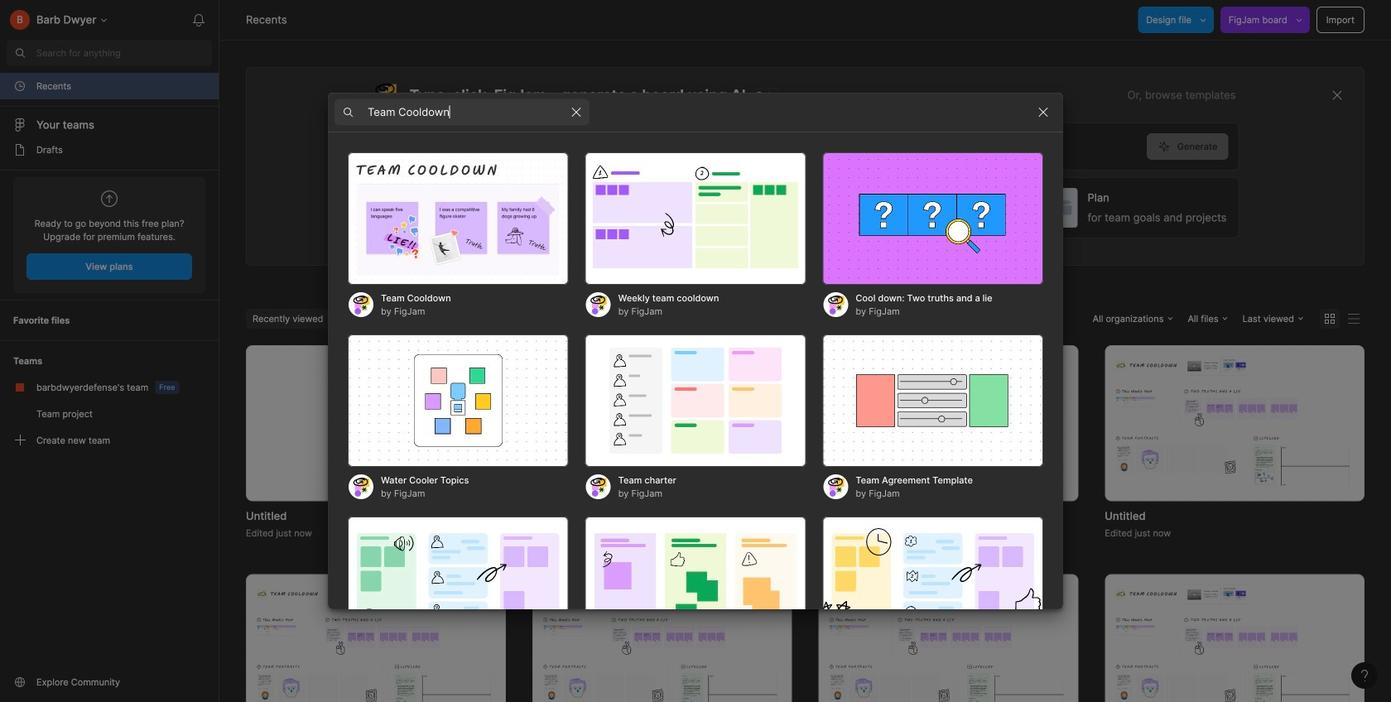 Task type: describe. For each thing, give the bounding box(es) containing it.
team agreement template image
[[823, 335, 1044, 467]]

Ex: A weekly team meeting, starting with an ice breaker field
[[372, 123, 1147, 170]]

page 16 image
[[13, 143, 27, 157]]

team cooldown image
[[348, 152, 569, 285]]



Task type: vqa. For each thing, say whether or not it's contained in the screenshot.
community 16 "image"
yes



Task type: locate. For each thing, give the bounding box(es) containing it.
Search templates text field
[[368, 102, 563, 122]]

team charter image
[[585, 335, 806, 467]]

water cooler topics image
[[348, 335, 569, 467]]

weekly team cooldown image
[[585, 152, 806, 285]]

community 16 image
[[13, 676, 27, 689]]

team stand up image
[[585, 517, 806, 650]]

cool down: two truths and a lie image
[[823, 152, 1044, 285]]

search 32 image
[[7, 40, 33, 66]]

dialog
[[328, 92, 1064, 703]]

team weekly image
[[348, 517, 569, 650]]

Search for anything text field
[[36, 46, 212, 60]]

file thumbnail image
[[541, 356, 784, 491], [827, 356, 1071, 491], [1114, 356, 1357, 491], [254, 585, 498, 703], [541, 585, 784, 703], [827, 585, 1071, 703], [1114, 585, 1357, 703]]

recent 16 image
[[13, 80, 27, 93]]

bell 32 image
[[186, 7, 212, 33]]

team meeting agenda image
[[823, 517, 1044, 650]]



